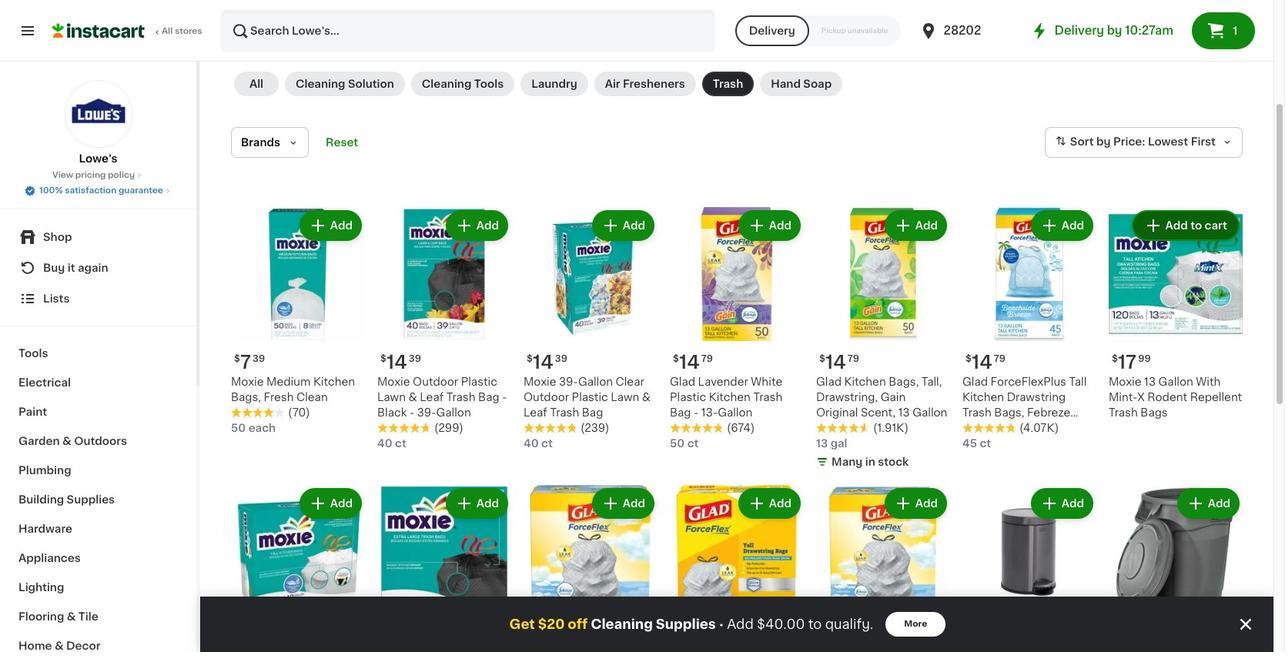 Task type: locate. For each thing, give the bounding box(es) containing it.
tall
[[1070, 377, 1087, 388]]

supplies left •
[[656, 619, 716, 631]]

bags, up 50 each at the bottom left of the page
[[231, 392, 261, 403]]

0 horizontal spatial 21
[[533, 632, 553, 650]]

by inside field
[[1097, 137, 1111, 147]]

2 horizontal spatial -
[[694, 408, 699, 419]]

1 horizontal spatial -
[[502, 392, 507, 403]]

all up brands on the top left of page
[[250, 79, 264, 90]]

79 for forceflexplus
[[994, 355, 1006, 364]]

1 vertical spatial tools
[[18, 348, 48, 359]]

glad
[[670, 377, 696, 388], [817, 377, 842, 388], [963, 377, 988, 388]]

3 14 from the left
[[679, 354, 700, 372]]

1 horizontal spatial 21
[[679, 632, 699, 650]]

lawn up black
[[378, 392, 406, 403]]

1 horizontal spatial to
[[1191, 221, 1203, 231]]

delivery by 10:27am link
[[1030, 22, 1174, 40]]

ct
[[395, 439, 407, 449], [542, 439, 553, 449], [688, 439, 699, 449], [980, 439, 992, 449]]

40 ct down black
[[378, 439, 407, 449]]

plastic up (239)
[[572, 392, 608, 403]]

ct down moxie 39-gallon clear outdoor plastic lawn & leaf trash bag
[[542, 439, 553, 449]]

50 left each
[[231, 423, 246, 434]]

79 up lavender
[[702, 355, 713, 364]]

1 horizontal spatial 40 ct
[[524, 439, 553, 449]]

$ up black
[[381, 355, 387, 364]]

1 horizontal spatial $ 14 79
[[820, 354, 860, 372]]

more
[[905, 620, 928, 629]]

laundry link
[[521, 72, 588, 96]]

50 for 14
[[670, 439, 685, 449]]

moxie
[[231, 377, 264, 388], [378, 377, 410, 388], [524, 377, 557, 388], [1109, 377, 1142, 388]]

with
[[1197, 377, 1221, 388]]

0 horizontal spatial plastic
[[461, 377, 498, 388]]

3 $ 14 79 from the left
[[966, 354, 1006, 372]]

14 for outdoor
[[387, 354, 407, 372]]

lowe's logo image
[[64, 80, 132, 148]]

ct down black
[[395, 439, 407, 449]]

2 vertical spatial 13
[[817, 439, 828, 449]]

- inside glad lavender white plastic kitchen trash bag - 13-gallon
[[694, 408, 699, 419]]

gallon up rodent
[[1159, 377, 1194, 388]]

1 vertical spatial 13
[[899, 408, 910, 419]]

39 up moxie outdoor plastic lawn & leaf trash bag - black - 39-gallon
[[409, 355, 421, 364]]

bags, up "beachside"
[[995, 408, 1025, 419]]

1 horizontal spatial 50
[[670, 439, 685, 449]]

50 for 7
[[231, 423, 246, 434]]

1 horizontal spatial delivery
[[1055, 25, 1105, 36]]

shop link
[[9, 222, 187, 253]]

0 horizontal spatial 40 ct
[[378, 439, 407, 449]]

2 horizontal spatial cleaning
[[591, 619, 653, 631]]

trash
[[713, 79, 744, 90], [447, 392, 476, 403], [754, 392, 783, 403], [550, 408, 580, 419], [963, 408, 992, 419], [1109, 408, 1138, 419]]

bags
[[1141, 408, 1168, 419]]

★★★★★
[[231, 408, 285, 418], [231, 408, 285, 418], [378, 423, 431, 434], [378, 423, 431, 434], [524, 423, 578, 434], [524, 423, 578, 434], [670, 423, 724, 434], [670, 423, 724, 434], [817, 423, 871, 434], [817, 423, 871, 434], [963, 423, 1017, 434], [963, 423, 1017, 434]]

2 horizontal spatial 39
[[555, 355, 568, 364]]

39 right 7
[[253, 355, 265, 364]]

it
[[68, 263, 75, 273]]

1 horizontal spatial all
[[250, 79, 264, 90]]

cart
[[1205, 221, 1228, 231]]

plastic
[[461, 377, 498, 388], [572, 392, 608, 403], [670, 392, 707, 403]]

instacart logo image
[[52, 22, 145, 40]]

plastic inside glad lavender white plastic kitchen trash bag - 13-gallon
[[670, 392, 707, 403]]

lighting link
[[9, 573, 187, 602]]

3 39 from the left
[[555, 355, 568, 364]]

0 horizontal spatial supplies
[[67, 495, 115, 505]]

2 $ 14 79 from the left
[[820, 354, 860, 372]]

21 down get $20 off cleaning supplies • add $40.00 to qualify.
[[679, 632, 699, 650]]

0 horizontal spatial $ 21 79
[[527, 632, 566, 650]]

ct for black
[[395, 439, 407, 449]]

delivery inside button
[[749, 25, 796, 36]]

gallon
[[578, 377, 613, 388], [1159, 377, 1194, 388], [436, 408, 471, 419], [718, 408, 753, 419], [913, 408, 948, 419]]

all stores
[[162, 27, 202, 35]]

to left "cart"
[[1191, 221, 1203, 231]]

all for all
[[250, 79, 264, 90]]

stores
[[175, 27, 202, 35]]

0 horizontal spatial 39
[[253, 355, 265, 364]]

glad inside glad forceflexplus tall kitchen drawstring trash bags, febreze beachside breeze
[[963, 377, 988, 388]]

tools link
[[9, 339, 187, 368]]

40 down black
[[378, 439, 393, 449]]

39- left "clear"
[[559, 377, 578, 388]]

79 for kitchen
[[848, 355, 860, 364]]

buy
[[43, 263, 65, 273]]

product group containing 27
[[817, 486, 951, 653]]

14 up lavender
[[679, 354, 700, 372]]

glad inside glad lavender white plastic kitchen trash bag - 13-gallon
[[670, 377, 696, 388]]

glad forceflexplus tall kitchen drawstring trash bags, febreze beachside breeze
[[963, 377, 1087, 434]]

$ 14 79 up lavender
[[673, 354, 713, 372]]

kitchen up clean
[[314, 377, 355, 388]]

to up '$ 27 59'
[[809, 619, 822, 631]]

ct down glad lavender white plastic kitchen trash bag - 13-gallon on the right bottom
[[688, 439, 699, 449]]

1 vertical spatial by
[[1097, 137, 1111, 147]]

1 $ 14 79 from the left
[[673, 354, 713, 372]]

$ 14 79 up drawstring,
[[820, 354, 860, 372]]

1 vertical spatial to
[[809, 619, 822, 631]]

2 glad from the left
[[817, 377, 842, 388]]

moxie inside the moxie 13 gallon with mint-x rodent repellent trash bags
[[1109, 377, 1142, 388]]

tall,
[[922, 377, 942, 388]]

service type group
[[735, 15, 901, 46]]

bags, inside glad forceflexplus tall kitchen drawstring trash bags, febreze beachside breeze
[[995, 408, 1025, 419]]

glad for glad kitchen bags, tall, drawstring, gain original scent, 13 gallon
[[817, 377, 842, 388]]

1 horizontal spatial bags,
[[889, 377, 919, 388]]

1 40 from the left
[[378, 439, 393, 449]]

$ 17 99
[[1112, 354, 1152, 372]]

0 horizontal spatial bag
[[478, 392, 500, 403]]

1 39 from the left
[[253, 355, 265, 364]]

buy it again link
[[9, 253, 187, 284]]

2 $ 14 39 from the left
[[527, 354, 568, 372]]

14 for forceflexplus
[[972, 354, 993, 372]]

0 horizontal spatial bags,
[[231, 392, 261, 403]]

Price: Lowest First Sort by field
[[1045, 127, 1243, 158]]

$ 21 79 down get $20 off cleaning supplies • add $40.00 to qualify.
[[673, 632, 712, 650]]

39- inside moxie 39-gallon clear outdoor plastic lawn & leaf trash bag
[[559, 377, 578, 388]]

moxie inside moxie medium kitchen bags, fresh clean
[[231, 377, 264, 388]]

1 vertical spatial outdoor
[[524, 392, 569, 403]]

1 horizontal spatial 40
[[524, 439, 539, 449]]

3 moxie from the left
[[524, 377, 557, 388]]

delivery
[[1055, 25, 1105, 36], [749, 25, 796, 36]]

trash inside trash link
[[713, 79, 744, 90]]

1 $ 14 39 from the left
[[381, 354, 421, 372]]

2 14 from the left
[[533, 354, 554, 372]]

& inside flooring & tile link
[[67, 612, 76, 622]]

& inside home & decor link
[[55, 641, 64, 652]]

40 ct for trash
[[524, 439, 553, 449]]

$ down qualify.
[[820, 633, 826, 642]]

lawn
[[378, 392, 406, 403], [611, 392, 640, 403]]

39 inside $ 7 39
[[253, 355, 265, 364]]

$ up glad forceflexplus tall kitchen drawstring trash bags, febreze beachside breeze
[[966, 355, 972, 364]]

2 40 from the left
[[524, 439, 539, 449]]

$ 14 79 for kitchen
[[820, 354, 860, 372]]

$ 21 79
[[527, 632, 566, 650], [673, 632, 712, 650]]

cleaning down search field
[[422, 79, 472, 90]]

0 vertical spatial 39-
[[559, 377, 578, 388]]

delivery up hand
[[749, 25, 796, 36]]

glad kitchen bags, tall, drawstring, gain original scent, 13 gallon
[[817, 377, 948, 419]]

0 horizontal spatial $ 14 79
[[673, 354, 713, 372]]

2 moxie from the left
[[378, 377, 410, 388]]

13 down gain
[[899, 408, 910, 419]]

0 vertical spatial 50
[[231, 423, 246, 434]]

gallon up (674)
[[718, 408, 753, 419]]

4 14 from the left
[[826, 354, 847, 372]]

moxie for moxie medium kitchen bags, fresh clean
[[231, 377, 264, 388]]

0 vertical spatial supplies
[[67, 495, 115, 505]]

14 up black
[[387, 354, 407, 372]]

1 14 from the left
[[387, 354, 407, 372]]

79 down $20 on the left
[[554, 633, 566, 642]]

gallon inside moxie 39-gallon clear outdoor plastic lawn & leaf trash bag
[[578, 377, 613, 388]]

1 vertical spatial bags,
[[231, 392, 261, 403]]

treatment tracker modal dialog
[[200, 597, 1274, 653]]

2 $ 21 79 from the left
[[673, 632, 712, 650]]

14 up moxie 39-gallon clear outdoor plastic lawn & leaf trash bag
[[533, 354, 554, 372]]

14
[[387, 354, 407, 372], [533, 354, 554, 372], [679, 354, 700, 372], [826, 354, 847, 372], [972, 354, 993, 372]]

gallon inside the moxie 13 gallon with mint-x rodent repellent trash bags
[[1159, 377, 1194, 388]]

sort by
[[1071, 137, 1111, 147]]

1 vertical spatial 50
[[670, 439, 685, 449]]

$ inside '$ 27 59'
[[820, 633, 826, 642]]

$ up drawstring,
[[820, 355, 826, 364]]

4 ct from the left
[[980, 439, 992, 449]]

79 up drawstring,
[[848, 355, 860, 364]]

3 ct from the left
[[688, 439, 699, 449]]

1 horizontal spatial plastic
[[572, 392, 608, 403]]

$ left 99
[[1112, 355, 1119, 364]]

tools down search field
[[474, 79, 504, 90]]

brands button
[[231, 127, 309, 158]]

13 up x
[[1145, 377, 1156, 388]]

39- up (299)
[[417, 408, 436, 419]]

many in stock
[[832, 457, 909, 468]]

by left 10:27am
[[1108, 25, 1123, 36]]

$ up moxie medium kitchen bags, fresh clean
[[234, 355, 240, 364]]

kitchen up "beachside"
[[963, 392, 1005, 403]]

bags, up gain
[[889, 377, 919, 388]]

1 button
[[1193, 12, 1256, 49]]

guarantee
[[119, 186, 163, 195]]

100%
[[39, 186, 63, 195]]

3 glad from the left
[[963, 377, 988, 388]]

hardware
[[18, 524, 72, 535]]

5 14 from the left
[[972, 354, 993, 372]]

rodent
[[1148, 392, 1188, 403]]

2 lawn from the left
[[611, 392, 640, 403]]

supplies inside get $20 off cleaning supplies • add $40.00 to qualify.
[[656, 619, 716, 631]]

50
[[231, 423, 246, 434], [670, 439, 685, 449]]

0 horizontal spatial leaf
[[420, 392, 444, 403]]

(239)
[[581, 423, 610, 434]]

40 down moxie 39-gallon clear outdoor plastic lawn & leaf trash bag
[[524, 439, 539, 449]]

1 horizontal spatial 13
[[899, 408, 910, 419]]

$ 14 39 up black
[[381, 354, 421, 372]]

2 horizontal spatial glad
[[963, 377, 988, 388]]

kitchen down lavender
[[709, 392, 751, 403]]

2 horizontal spatial bags,
[[995, 408, 1025, 419]]

moxie inside moxie 39-gallon clear outdoor plastic lawn & leaf trash bag
[[524, 377, 557, 388]]

tools up 'electrical'
[[18, 348, 48, 359]]

4 moxie from the left
[[1109, 377, 1142, 388]]

$ 14 79 up forceflexplus
[[966, 354, 1006, 372]]

cleaning left solution
[[296, 79, 346, 90]]

50 down glad lavender white plastic kitchen trash bag - 13-gallon on the right bottom
[[670, 439, 685, 449]]

flooring & tile link
[[9, 602, 187, 632]]

$ for glad forceflexplus tall kitchen drawstring trash bags, febreze beachside breeze
[[966, 355, 972, 364]]

(674)
[[727, 423, 755, 434]]

1 moxie from the left
[[231, 377, 264, 388]]

glad for glad lavender white plastic kitchen trash bag - 13-gallon
[[670, 377, 696, 388]]

2 horizontal spatial $ 14 79
[[966, 354, 1006, 372]]

glad left lavender
[[670, 377, 696, 388]]

leaf inside moxie outdoor plastic lawn & leaf trash bag - black - 39-gallon
[[420, 392, 444, 403]]

tools
[[474, 79, 504, 90], [18, 348, 48, 359]]

1 horizontal spatial supplies
[[656, 619, 716, 631]]

1 glad from the left
[[670, 377, 696, 388]]

0 vertical spatial leaf
[[420, 392, 444, 403]]

2 horizontal spatial 13
[[1145, 377, 1156, 388]]

glad up drawstring,
[[817, 377, 842, 388]]

$ inside $ 17 99
[[1112, 355, 1119, 364]]

& inside moxie 39-gallon clear outdoor plastic lawn & leaf trash bag
[[642, 392, 651, 403]]

lowe's
[[79, 153, 117, 164]]

glad for glad forceflexplus tall kitchen drawstring trash bags, febreze beachside breeze
[[963, 377, 988, 388]]

13 left gal
[[817, 439, 828, 449]]

& inside "garden & outdoors" "link"
[[62, 436, 71, 447]]

lowest
[[1149, 137, 1189, 147]]

1 horizontal spatial lawn
[[611, 392, 640, 403]]

cleaning
[[296, 79, 346, 90], [422, 79, 472, 90], [591, 619, 653, 631]]

13-
[[702, 408, 718, 419]]

supplies up hardware link
[[67, 495, 115, 505]]

all
[[162, 27, 173, 35], [250, 79, 264, 90]]

1 vertical spatial leaf
[[524, 408, 548, 419]]

2 horizontal spatial bag
[[670, 408, 691, 419]]

product group
[[231, 207, 365, 436], [378, 207, 512, 452], [524, 207, 658, 452], [670, 207, 804, 452], [817, 207, 951, 473], [963, 207, 1097, 452], [1109, 207, 1243, 421], [231, 486, 365, 653], [378, 486, 512, 653], [524, 486, 658, 653], [670, 486, 804, 653], [817, 486, 951, 653], [963, 486, 1097, 653], [1109, 486, 1243, 653]]

Search field
[[222, 11, 714, 51]]

febreze
[[1028, 408, 1071, 419]]

cleaning right off
[[591, 619, 653, 631]]

$ up moxie 39-gallon clear outdoor plastic lawn & leaf trash bag
[[527, 355, 533, 364]]

(4.07k)
[[1020, 423, 1060, 434]]

1 horizontal spatial $ 21 79
[[673, 632, 712, 650]]

get
[[510, 619, 535, 631]]

1 vertical spatial supplies
[[656, 619, 716, 631]]

14 up drawstring,
[[826, 354, 847, 372]]

40 ct down moxie 39-gallon clear outdoor plastic lawn & leaf trash bag
[[524, 439, 553, 449]]

0 horizontal spatial 40
[[378, 439, 393, 449]]

cleaning for cleaning solution
[[296, 79, 346, 90]]

& inside moxie outdoor plastic lawn & leaf trash bag - black - 39-gallon
[[409, 392, 417, 403]]

0 vertical spatial all
[[162, 27, 173, 35]]

lavender
[[698, 377, 749, 388]]

2 ct from the left
[[542, 439, 553, 449]]

0 vertical spatial 13
[[1145, 377, 1156, 388]]

plastic up (299)
[[461, 377, 498, 388]]

0 horizontal spatial cleaning
[[296, 79, 346, 90]]

all stores link
[[52, 9, 203, 52]]

-
[[502, 392, 507, 403], [410, 408, 415, 419], [694, 408, 699, 419]]

1 horizontal spatial leaf
[[524, 408, 548, 419]]

outdoor inside moxie 39-gallon clear outdoor plastic lawn & leaf trash bag
[[524, 392, 569, 403]]

$ up glad lavender white plastic kitchen trash bag - 13-gallon on the right bottom
[[673, 355, 679, 364]]

moxie for moxie 39-gallon clear outdoor plastic lawn & leaf trash bag
[[524, 377, 557, 388]]

0 vertical spatial outdoor
[[413, 377, 459, 388]]

$ inside $ 7 39
[[234, 355, 240, 364]]

by
[[1108, 25, 1123, 36], [1097, 137, 1111, 147]]

0 vertical spatial bags,
[[889, 377, 919, 388]]

$
[[234, 355, 240, 364], [381, 355, 387, 364], [527, 355, 533, 364], [673, 355, 679, 364], [820, 355, 826, 364], [966, 355, 972, 364], [1112, 355, 1119, 364], [527, 633, 533, 642], [673, 633, 679, 642], [820, 633, 826, 642]]

kitchen up drawstring,
[[845, 377, 887, 388]]

trash inside glad lavender white plastic kitchen trash bag - 13-gallon
[[754, 392, 783, 403]]

2 40 ct from the left
[[524, 439, 553, 449]]

ct for trash
[[542, 439, 553, 449]]

0 vertical spatial to
[[1191, 221, 1203, 231]]

lighting
[[18, 582, 64, 593]]

gallon left "clear"
[[578, 377, 613, 388]]

glad right tall,
[[963, 377, 988, 388]]

13 gal
[[817, 439, 848, 449]]

1 $ 21 79 from the left
[[527, 632, 566, 650]]

1 40 ct from the left
[[378, 439, 407, 449]]

$ for glad lavender white plastic kitchen trash bag - 13-gallon
[[673, 355, 679, 364]]

ct for gallon
[[688, 439, 699, 449]]

39 up moxie 39-gallon clear outdoor plastic lawn & leaf trash bag
[[555, 355, 568, 364]]

moxie 13 gallon with mint-x rodent repellent trash bags
[[1109, 377, 1243, 419]]

gallon inside moxie outdoor plastic lawn & leaf trash bag - black - 39-gallon
[[436, 408, 471, 419]]

2 39 from the left
[[409, 355, 421, 364]]

0 horizontal spatial 50
[[231, 423, 246, 434]]

1 horizontal spatial 39-
[[559, 377, 578, 388]]

by right sort
[[1097, 137, 1111, 147]]

to inside button
[[1191, 221, 1203, 231]]

0 horizontal spatial to
[[809, 619, 822, 631]]

14 for lavender
[[679, 354, 700, 372]]

delivery left 10:27am
[[1055, 25, 1105, 36]]

lawn down "clear"
[[611, 392, 640, 403]]

glad inside the glad kitchen bags, tall, drawstring, gain original scent, 13 gallon
[[817, 377, 842, 388]]

7
[[240, 354, 251, 372]]

laundry
[[532, 79, 578, 90]]

21 down $20 on the left
[[533, 632, 553, 650]]

59
[[850, 633, 862, 642]]

0 horizontal spatial glad
[[670, 377, 696, 388]]

moxie inside moxie outdoor plastic lawn & leaf trash bag - black - 39-gallon
[[378, 377, 410, 388]]

delivery button
[[735, 15, 810, 46]]

0 horizontal spatial all
[[162, 27, 173, 35]]

1 horizontal spatial outdoor
[[524, 392, 569, 403]]

14 up forceflexplus
[[972, 354, 993, 372]]

bags, inside moxie medium kitchen bags, fresh clean
[[231, 392, 261, 403]]

0 horizontal spatial delivery
[[749, 25, 796, 36]]

kitchen
[[314, 377, 355, 388], [845, 377, 887, 388], [709, 392, 751, 403], [963, 392, 1005, 403]]

1 horizontal spatial $ 14 39
[[527, 354, 568, 372]]

$ 21 79 down $20 on the left
[[527, 632, 566, 650]]

view
[[52, 171, 73, 180]]

1 vertical spatial 39-
[[417, 408, 436, 419]]

all left stores
[[162, 27, 173, 35]]

1 horizontal spatial 39
[[409, 355, 421, 364]]

None search field
[[220, 9, 715, 52]]

0 horizontal spatial lawn
[[378, 392, 406, 403]]

0 vertical spatial by
[[1108, 25, 1123, 36]]

1 ct from the left
[[395, 439, 407, 449]]

1 horizontal spatial cleaning
[[422, 79, 472, 90]]

delivery by 10:27am
[[1055, 25, 1174, 36]]

$ 14 39 up moxie 39-gallon clear outdoor plastic lawn & leaf trash bag
[[527, 354, 568, 372]]

1 vertical spatial all
[[250, 79, 264, 90]]

medium
[[267, 377, 311, 388]]

0 horizontal spatial outdoor
[[413, 377, 459, 388]]

ct right '45'
[[980, 439, 992, 449]]

1 horizontal spatial bag
[[582, 408, 603, 419]]

plastic up '13-'
[[670, 392, 707, 403]]

2 vertical spatial bags,
[[995, 408, 1025, 419]]

0 horizontal spatial $ 14 39
[[381, 354, 421, 372]]

1 horizontal spatial tools
[[474, 79, 504, 90]]

40
[[378, 439, 393, 449], [524, 439, 539, 449]]

shop
[[43, 232, 72, 243]]

2 horizontal spatial plastic
[[670, 392, 707, 403]]

1 horizontal spatial glad
[[817, 377, 842, 388]]

0 horizontal spatial 39-
[[417, 408, 436, 419]]

gallon up (299)
[[436, 408, 471, 419]]

1 lawn from the left
[[378, 392, 406, 403]]

product group containing 7
[[231, 207, 365, 436]]

gallon down tall,
[[913, 408, 948, 419]]

79 up forceflexplus
[[994, 355, 1006, 364]]

appliances
[[18, 553, 81, 564]]



Task type: describe. For each thing, give the bounding box(es) containing it.
$ 14 39 for outdoor
[[381, 354, 421, 372]]

again
[[78, 263, 108, 273]]

& for outdoors
[[62, 436, 71, 447]]

garden & outdoors link
[[9, 427, 187, 456]]

many
[[832, 457, 863, 468]]

fresh
[[264, 392, 294, 403]]

0 horizontal spatial -
[[410, 408, 415, 419]]

13 inside the glad kitchen bags, tall, drawstring, gain original scent, 13 gallon
[[899, 408, 910, 419]]

drawstring
[[1007, 392, 1066, 403]]

home & decor link
[[9, 632, 187, 653]]

moxie for moxie outdoor plastic lawn & leaf trash bag - black - 39-gallon
[[378, 377, 410, 388]]

79 for lavender
[[702, 355, 713, 364]]

39 for outdoor
[[409, 355, 421, 364]]

get $20 off cleaning supplies • add $40.00 to qualify.
[[510, 618, 874, 631]]

39 for medium
[[253, 355, 265, 364]]

kitchen inside glad forceflexplus tall kitchen drawstring trash bags, febreze beachside breeze
[[963, 392, 1005, 403]]

scent,
[[861, 408, 896, 419]]

0 horizontal spatial 13
[[817, 439, 828, 449]]

moxie 39-gallon clear outdoor plastic lawn & leaf trash bag
[[524, 377, 651, 419]]

ct for breeze
[[980, 439, 992, 449]]

lawn inside moxie outdoor plastic lawn & leaf trash bag - black - 39-gallon
[[378, 392, 406, 403]]

bag inside glad lavender white plastic kitchen trash bag - 13-gallon
[[670, 408, 691, 419]]

building supplies link
[[9, 485, 187, 515]]

99
[[1139, 355, 1152, 364]]

$ 14 79 for forceflexplus
[[966, 354, 1006, 372]]

supplies inside "link"
[[67, 495, 115, 505]]

& for decor
[[55, 641, 64, 652]]

electrical
[[18, 378, 71, 388]]

100% satisfaction guarantee button
[[24, 182, 172, 197]]

home
[[18, 641, 52, 652]]

reset button
[[321, 127, 363, 158]]

kitchen inside glad lavender white plastic kitchen trash bag - 13-gallon
[[709, 392, 751, 403]]

cleaning tools link
[[411, 72, 515, 96]]

79 down get $20 off cleaning supplies • add $40.00 to qualify.
[[701, 633, 712, 642]]

all for all stores
[[162, 27, 173, 35]]

mint-
[[1109, 392, 1138, 403]]

trash inside moxie outdoor plastic lawn & leaf trash bag - black - 39-gallon
[[447, 392, 476, 403]]

to inside get $20 off cleaning supplies • add $40.00 to qualify.
[[809, 619, 822, 631]]

breeze
[[1023, 423, 1060, 434]]

trash inside the moxie 13 gallon with mint-x rodent repellent trash bags
[[1109, 408, 1138, 419]]

pricing
[[75, 171, 106, 180]]

stock
[[878, 457, 909, 468]]

13 inside the moxie 13 gallon with mint-x rodent repellent trash bags
[[1145, 377, 1156, 388]]

x
[[1138, 392, 1145, 403]]

gallon inside glad lavender white plastic kitchen trash bag - 13-gallon
[[718, 408, 753, 419]]

drawstring,
[[817, 392, 878, 403]]

39 for 39-
[[555, 355, 568, 364]]

bag inside moxie outdoor plastic lawn & leaf trash bag - black - 39-gallon
[[478, 392, 500, 403]]

moxie medium kitchen bags, fresh clean
[[231, 377, 355, 403]]

air
[[605, 79, 621, 90]]

bag inside moxie 39-gallon clear outdoor plastic lawn & leaf trash bag
[[582, 408, 603, 419]]

17
[[1119, 354, 1137, 372]]

$ 14 79 for lavender
[[673, 354, 713, 372]]

in
[[866, 457, 876, 468]]

$21.19 element
[[378, 626, 512, 653]]

first
[[1192, 137, 1216, 147]]

plastic inside moxie 39-gallon clear outdoor plastic lawn & leaf trash bag
[[572, 392, 608, 403]]

satisfaction
[[65, 186, 117, 195]]

price: lowest first
[[1114, 137, 1216, 147]]

fresheners
[[623, 79, 686, 90]]

lawn inside moxie 39-gallon clear outdoor plastic lawn & leaf trash bag
[[611, 392, 640, 403]]

delivery for delivery
[[749, 25, 796, 36]]

by for delivery
[[1108, 25, 1123, 36]]

clean
[[297, 392, 328, 403]]

trash inside moxie 39-gallon clear outdoor plastic lawn & leaf trash bag
[[550, 408, 580, 419]]

0 vertical spatial tools
[[474, 79, 504, 90]]

repellent
[[1191, 392, 1243, 403]]

$ for moxie outdoor plastic lawn & leaf trash bag - black - 39-gallon
[[381, 355, 387, 364]]

buy it again
[[43, 263, 108, 273]]

$43.49 element
[[1109, 626, 1243, 653]]

14 for kitchen
[[826, 354, 847, 372]]

product group containing 17
[[1109, 207, 1243, 421]]

qualify.
[[826, 619, 874, 631]]

delivery for delivery by 10:27am
[[1055, 25, 1105, 36]]

white
[[751, 377, 783, 388]]

black
[[378, 408, 407, 419]]

clear
[[616, 377, 645, 388]]

$ for moxie 13 gallon with mint-x rodent repellent trash bags
[[1112, 355, 1119, 364]]

39- inside moxie outdoor plastic lawn & leaf trash bag - black - 39-gallon
[[417, 408, 436, 419]]

$ for moxie medium kitchen bags, fresh clean
[[234, 355, 240, 364]]

45
[[963, 439, 978, 449]]

(299)
[[435, 423, 464, 434]]

add to cart button
[[1134, 212, 1239, 240]]

view pricing policy link
[[52, 169, 144, 182]]

electrical link
[[9, 368, 187, 398]]

kitchen inside moxie medium kitchen bags, fresh clean
[[314, 377, 355, 388]]

trash inside glad forceflexplus tall kitchen drawstring trash bags, febreze beachside breeze
[[963, 408, 992, 419]]

decor
[[66, 641, 100, 652]]

gallon inside the glad kitchen bags, tall, drawstring, gain original scent, 13 gallon
[[913, 408, 948, 419]]

glad lavender white plastic kitchen trash bag - 13-gallon
[[670, 377, 783, 419]]

40 for moxie outdoor plastic lawn & leaf trash bag - black - 39-gallon
[[378, 439, 393, 449]]

forceflexplus
[[991, 377, 1067, 388]]

outdoors
[[74, 436, 127, 447]]

•
[[719, 618, 724, 631]]

spo
[[1197, 24, 1214, 33]]

$ down get
[[527, 633, 533, 642]]

plumbing
[[18, 465, 71, 476]]

(70)
[[288, 408, 310, 419]]

add to cart
[[1166, 221, 1228, 231]]

beachside
[[963, 423, 1020, 434]]

lists link
[[9, 284, 187, 314]]

reset
[[326, 137, 358, 148]]

price:
[[1114, 137, 1146, 147]]

& for tile
[[67, 612, 76, 622]]

plastic inside moxie outdoor plastic lawn & leaf trash bag - black - 39-gallon
[[461, 377, 498, 388]]

cleaning solution
[[296, 79, 394, 90]]

1 21 from the left
[[533, 632, 553, 650]]

40 ct for black
[[378, 439, 407, 449]]

off
[[568, 619, 588, 631]]

0 horizontal spatial tools
[[18, 348, 48, 359]]

$ for moxie 39-gallon clear outdoor plastic lawn & leaf trash bag
[[527, 355, 533, 364]]

28202
[[944, 25, 982, 36]]

flooring
[[18, 612, 64, 622]]

view pricing policy
[[52, 171, 135, 180]]

add inside get $20 off cleaning supplies • add $40.00 to qualify.
[[727, 619, 754, 631]]

28202 button
[[920, 9, 1012, 52]]

outdoor inside moxie outdoor plastic lawn & leaf trash bag - black - 39-gallon
[[413, 377, 459, 388]]

$ 7 39
[[234, 354, 265, 372]]

add inside button
[[1166, 221, 1189, 231]]

$ down get $20 off cleaning supplies • add $40.00 to qualify.
[[673, 633, 679, 642]]

(1.91k)
[[874, 423, 909, 434]]

$ 14 39 for 39-
[[527, 354, 568, 372]]

moxie for moxie 13 gallon with mint-x rodent repellent trash bags
[[1109, 377, 1142, 388]]

kitchen inside the glad kitchen bags, tall, drawstring, gain original scent, 13 gallon
[[845, 377, 887, 388]]

27
[[826, 632, 848, 650]]

bags, inside the glad kitchen bags, tall, drawstring, gain original scent, 13 gallon
[[889, 377, 919, 388]]

gain
[[881, 392, 906, 403]]

home & decor
[[18, 641, 100, 652]]

leaf inside moxie 39-gallon clear outdoor plastic lawn & leaf trash bag
[[524, 408, 548, 419]]

cleaning tools
[[422, 79, 504, 90]]

2 21 from the left
[[679, 632, 699, 650]]

$ for glad kitchen bags, tall, drawstring, gain original scent, 13 gallon
[[820, 355, 826, 364]]

gal
[[831, 439, 848, 449]]

flooring & tile
[[18, 612, 98, 622]]

40 for moxie 39-gallon clear outdoor plastic lawn & leaf trash bag
[[524, 439, 539, 449]]

cleaning inside get $20 off cleaning supplies • add $40.00 to qualify.
[[591, 619, 653, 631]]

$ 27 59
[[820, 632, 862, 650]]

hand soap link
[[761, 72, 843, 96]]

cleaning for cleaning tools
[[422, 79, 472, 90]]

paint
[[18, 407, 47, 418]]

$20
[[538, 619, 565, 631]]

more button
[[886, 612, 946, 637]]

10:27am
[[1126, 25, 1174, 36]]

by for sort
[[1097, 137, 1111, 147]]

14 for 39-
[[533, 354, 554, 372]]



Task type: vqa. For each thing, say whether or not it's contained in the screenshot.
Taylor Farms Cucumber Slices's $ 3 99
no



